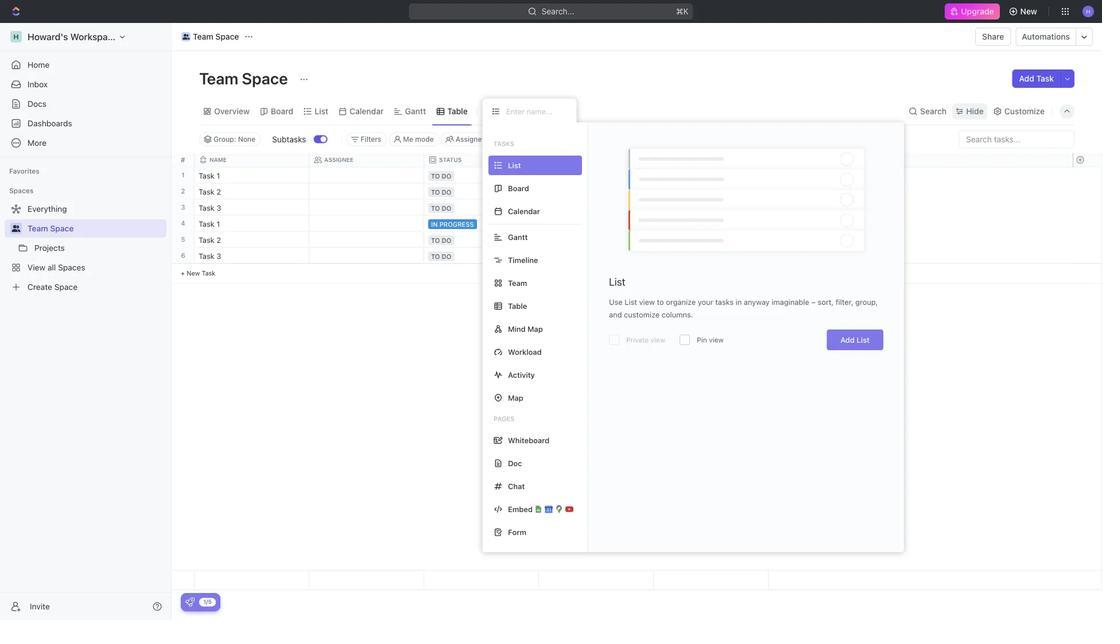 Task type: vqa. For each thing, say whether or not it's contained in the screenshot.
Marketing
no



Task type: describe. For each thing, give the bounding box(es) containing it.
1 vertical spatial team space
[[199, 69, 291, 88]]

1/5
[[203, 599, 212, 605]]

press space to select this row. row containing task 2
[[195, 232, 769, 250]]

list up use
[[609, 276, 626, 288]]

group,
[[856, 298, 878, 306]]

user group image
[[182, 34, 190, 40]]

private view
[[627, 336, 666, 344]]

tasks
[[716, 298, 734, 306]]

closed
[[532, 135, 554, 143]]

list down group, on the right of the page
[[857, 336, 870, 344]]

–
[[812, 298, 816, 306]]

view for private
[[651, 336, 666, 344]]

space inside tree
[[50, 224, 74, 233]]

set priority element for press space to select this row. row containing task 1
[[652, 216, 670, 233]]

automations button
[[1017, 28, 1076, 45]]

4 to do cell from the top
[[424, 232, 539, 247]]

‎task 2
[[199, 187, 221, 196]]

and
[[609, 310, 622, 319]]

pages
[[494, 415, 515, 423]]

embed
[[508, 505, 533, 514]]

list right board link
[[315, 107, 329, 116]]

favorites button
[[5, 164, 44, 178]]

inbox
[[28, 80, 48, 89]]

add list
[[841, 336, 870, 344]]

1 vertical spatial map
[[508, 394, 524, 402]]

row group containing 1 2 3 4 5 6
[[172, 167, 195, 284]]

chat
[[508, 482, 525, 491]]

task for third set priority element from the top of the grid containing ‎task 1
[[199, 203, 215, 212]]

team inside team space tree
[[28, 224, 48, 233]]

task 3 for third set priority element from the top of the grid containing ‎task 1
[[199, 203, 221, 212]]

‎task 1
[[199, 171, 220, 180]]

view for pin
[[709, 336, 724, 344]]

subtasks button
[[268, 130, 314, 148]]

3 do from the top
[[442, 204, 452, 212]]

whiteboard
[[508, 436, 550, 445]]

press space to select this row. row containing 2
[[172, 183, 195, 200]]

press space to select this row. row containing 5
[[172, 232, 195, 248]]

set priority image for first set priority element from the bottom
[[652, 248, 670, 266]]

press space to select this row. row containing 6
[[172, 248, 195, 264]]

user group image
[[12, 225, 20, 232]]

mind
[[508, 325, 526, 333]]

5 to do from the top
[[431, 253, 452, 260]]

task 1
[[199, 219, 220, 228]]

6
[[181, 252, 185, 259]]

set priority image for third set priority element from the top of the grid containing ‎task 1
[[652, 200, 670, 217]]

customize
[[624, 310, 660, 319]]

progress
[[440, 221, 474, 228]]

overview
[[214, 107, 250, 116]]

to do for press space to select this row. row containing ‎task 2
[[431, 188, 452, 196]]

set priority element for press space to select this row. row containing ‎task 1
[[652, 168, 670, 185]]

columns.
[[662, 310, 693, 319]]

docs
[[28, 99, 47, 109]]

press space to select this row. row containing 1
[[172, 167, 195, 183]]

show
[[512, 135, 530, 143]]

onboarding checklist button image
[[186, 598, 195, 607]]

gantt inside gantt link
[[405, 107, 426, 116]]

to do cell for set priority element related to press space to select this row. row containing ‎task 1 set priority image
[[424, 167, 539, 183]]

search button
[[906, 103, 951, 119]]

‎task for ‎task 1
[[199, 171, 215, 180]]

onboarding checklist button element
[[186, 598, 195, 607]]

3 for the to do cell related to set priority image corresponding to first set priority element from the bottom
[[217, 252, 221, 260]]

new for new
[[1021, 7, 1038, 16]]

team down timeline
[[508, 279, 527, 287]]

home link
[[5, 56, 167, 74]]

team space tree
[[5, 200, 167, 296]]

set priority element for press space to select this row. row containing task 2
[[652, 232, 670, 250]]

2 for 1
[[181, 188, 185, 195]]

2 for task
[[217, 235, 221, 244]]

1 horizontal spatial table
[[508, 302, 527, 310]]

set priority image for ‎task 2
[[652, 184, 670, 201]]

⌘k
[[676, 7, 689, 16]]

private
[[627, 336, 649, 344]]

4
[[181, 220, 185, 227]]

to for the to do cell for third set priority element from the top of the grid containing ‎task 1 set priority image
[[431, 204, 440, 212]]

5
[[181, 236, 185, 243]]

1 horizontal spatial board
[[508, 184, 529, 193]]

dashboards link
[[5, 114, 167, 133]]

add task
[[1020, 74, 1054, 83]]

do for press space to select this row. row containing task 2
[[442, 237, 452, 244]]

sidebar navigation
[[0, 23, 172, 620]]

task 2
[[199, 235, 221, 244]]

to for set priority element related to press space to select this row. row containing ‎task 1 set priority image's the to do cell
[[431, 172, 440, 180]]

3 set priority element from the top
[[652, 200, 670, 217]]

1 horizontal spatial gantt
[[508, 233, 528, 241]]

assignees button
[[441, 132, 495, 146]]

to do for press space to select this row. row containing task 2
[[431, 237, 452, 244]]

search...
[[542, 7, 575, 16]]

calendar link
[[347, 103, 384, 119]]

activity
[[508, 371, 535, 379]]

0 vertical spatial team space
[[193, 32, 239, 41]]

board link
[[269, 103, 293, 119]]

press space to select this row. row containing ‎task 2
[[195, 183, 769, 201]]

1 horizontal spatial map
[[528, 325, 543, 333]]

view
[[497, 107, 516, 116]]

do for press space to select this row. row containing ‎task 2
[[442, 188, 452, 196]]

new task
[[187, 270, 216, 277]]

workload
[[508, 348, 542, 356]]

hide button
[[953, 103, 988, 119]]

invite
[[30, 602, 50, 611]]

sort,
[[818, 298, 834, 306]]

home
[[28, 60, 50, 69]]

pin view
[[697, 336, 724, 344]]

doc
[[508, 459, 522, 468]]

share
[[983, 32, 1005, 41]]

to do cell for third set priority element from the top of the grid containing ‎task 1 set priority image
[[424, 200, 539, 215]]

timeline
[[508, 256, 538, 264]]

1 vertical spatial space
[[242, 69, 288, 88]]



Task type: locate. For each thing, give the bounding box(es) containing it.
share button
[[976, 28, 1012, 46]]

Search tasks... text field
[[960, 131, 1075, 148]]

4 set priority image from the top
[[652, 248, 670, 266]]

in inside cell
[[431, 221, 438, 228]]

team space right user group icon
[[28, 224, 74, 233]]

1 vertical spatial board
[[508, 184, 529, 193]]

task inside button
[[1037, 74, 1054, 83]]

map
[[528, 325, 543, 333], [508, 394, 524, 402]]

new down 'task 2'
[[187, 270, 200, 277]]

mind map
[[508, 325, 543, 333]]

to do
[[431, 172, 452, 180], [431, 188, 452, 196], [431, 204, 452, 212], [431, 237, 452, 244], [431, 253, 452, 260]]

set priority element for press space to select this row. row containing ‎task 2
[[652, 184, 670, 201]]

1 vertical spatial team space link
[[28, 219, 164, 238]]

1 vertical spatial hide
[[573, 135, 589, 143]]

view button
[[482, 98, 520, 125]]

upgrade link
[[946, 3, 1000, 20]]

organize
[[666, 298, 696, 306]]

task for first set priority element from the bottom
[[199, 252, 215, 260]]

inbox link
[[5, 75, 167, 94]]

3 set priority image from the top
[[652, 216, 670, 233]]

2 to do cell from the top
[[424, 183, 539, 199]]

1 set priority image from the top
[[652, 184, 670, 201]]

to for the to do cell related to set priority image corresponding to first set priority element from the bottom
[[431, 253, 440, 260]]

add up customize
[[1020, 74, 1035, 83]]

0 vertical spatial ‎task
[[199, 171, 215, 180]]

team space up the overview
[[199, 69, 291, 88]]

1
[[217, 171, 220, 180], [182, 171, 185, 179], [217, 219, 220, 228]]

1 vertical spatial task 3
[[199, 252, 221, 260]]

hide right search
[[967, 107, 984, 116]]

2 left '‎task 2'
[[181, 188, 185, 195]]

row group
[[172, 167, 195, 284], [195, 167, 769, 284], [1073, 167, 1102, 284], [1073, 571, 1102, 590]]

4 set priority element from the top
[[652, 216, 670, 233]]

1 vertical spatial table
[[508, 302, 527, 310]]

subtasks
[[272, 134, 306, 144]]

2 down task 1
[[217, 235, 221, 244]]

to do cell
[[424, 167, 539, 183], [424, 183, 539, 199], [424, 200, 539, 215], [424, 232, 539, 247], [424, 248, 539, 263]]

set priority image
[[652, 168, 670, 185], [652, 200, 670, 217], [652, 216, 670, 233], [652, 248, 670, 266]]

1 horizontal spatial hide
[[967, 107, 984, 116]]

0 horizontal spatial space
[[50, 224, 74, 233]]

map down activity
[[508, 394, 524, 402]]

in inside use list view to organize your tasks in anyway imaginable – sort, filter, group, and customize columns.
[[736, 298, 742, 306]]

1 set priority image from the top
[[652, 168, 670, 185]]

team
[[193, 32, 213, 41], [199, 69, 239, 88], [28, 224, 48, 233], [508, 279, 527, 287]]

spaces
[[9, 187, 34, 195]]

to do for press space to select this row. row containing ‎task 1
[[431, 172, 452, 180]]

team space link inside tree
[[28, 219, 164, 238]]

do
[[442, 172, 452, 180], [442, 188, 452, 196], [442, 204, 452, 212], [442, 237, 452, 244], [442, 253, 452, 260]]

3 to do cell from the top
[[424, 200, 539, 215]]

list
[[315, 107, 329, 116], [609, 276, 626, 288], [625, 298, 637, 306], [857, 336, 870, 344]]

grid containing ‎task 1
[[172, 153, 1103, 590]]

2 ‎task from the top
[[199, 187, 215, 196]]

4 do from the top
[[442, 237, 452, 244]]

0 horizontal spatial in
[[431, 221, 438, 228]]

1 vertical spatial in
[[736, 298, 742, 306]]

1 to do from the top
[[431, 172, 452, 180]]

board down tasks
[[508, 184, 529, 193]]

view button
[[482, 103, 520, 119]]

0 horizontal spatial add
[[841, 336, 855, 344]]

2 inside 1 2 3 4 5 6
[[181, 188, 185, 195]]

view up customize
[[639, 298, 655, 306]]

press space to select this row. row containing 4
[[172, 216, 195, 232]]

0 horizontal spatial team space link
[[28, 219, 164, 238]]

2
[[217, 187, 221, 196], [181, 188, 185, 195], [217, 235, 221, 244]]

5 to do cell from the top
[[424, 248, 539, 263]]

#
[[181, 156, 185, 164]]

table up mind
[[508, 302, 527, 310]]

in progress
[[431, 221, 474, 228]]

5 do from the top
[[442, 253, 452, 260]]

space up board link
[[242, 69, 288, 88]]

calendar right the list link
[[350, 107, 384, 116]]

use list view to organize your tasks in anyway imaginable – sort, filter, group, and customize columns.
[[609, 298, 878, 319]]

0 vertical spatial new
[[1021, 7, 1038, 16]]

5 set priority element from the top
[[652, 232, 670, 250]]

new inside grid
[[187, 270, 200, 277]]

favorites
[[9, 167, 39, 175]]

Enter name... field
[[505, 107, 567, 116]]

0 horizontal spatial new
[[187, 270, 200, 277]]

gantt left table 'link' on the left top of the page
[[405, 107, 426, 116]]

add for add list
[[841, 336, 855, 344]]

hide button
[[569, 132, 593, 146]]

do for press space to select this row. row containing ‎task 1
[[442, 172, 452, 180]]

team right user group icon
[[28, 224, 48, 233]]

calendar inside 'link'
[[350, 107, 384, 116]]

1 inside 1 2 3 4 5 6
[[182, 171, 185, 179]]

0 vertical spatial gantt
[[405, 107, 426, 116]]

1 vertical spatial add
[[841, 336, 855, 344]]

to for 2nd the to do cell from the bottom of the 'row group' containing ‎task 1
[[431, 237, 440, 244]]

board
[[271, 107, 293, 116], [508, 184, 529, 193]]

dashboards
[[28, 119, 72, 128]]

task for press space to select this row. row containing task 2 set priority element
[[199, 235, 215, 244]]

0 vertical spatial map
[[528, 325, 543, 333]]

task for set priority element corresponding to press space to select this row. row containing task 1
[[199, 219, 215, 228]]

2 do from the top
[[442, 188, 452, 196]]

upgrade
[[962, 7, 994, 16]]

2 for ‎task
[[217, 187, 221, 196]]

in left progress on the left
[[431, 221, 438, 228]]

grid
[[172, 153, 1103, 590]]

‎task down ‎task 1
[[199, 187, 215, 196]]

pin
[[697, 336, 707, 344]]

set priority image for set priority element corresponding to press space to select this row. row containing task 1
[[652, 216, 670, 233]]

form
[[508, 528, 527, 537]]

3 down 'task 2'
[[217, 252, 221, 260]]

task 3 for first set priority element from the bottom
[[199, 252, 221, 260]]

0 vertical spatial board
[[271, 107, 293, 116]]

3 down '‎task 2'
[[217, 203, 221, 212]]

1 horizontal spatial add
[[1020, 74, 1035, 83]]

2 down ‎task 1
[[217, 187, 221, 196]]

3 inside 1 2 3 4 5 6
[[181, 204, 185, 211]]

1 horizontal spatial in
[[736, 298, 742, 306]]

new button
[[1005, 2, 1045, 21]]

0 horizontal spatial board
[[271, 107, 293, 116]]

set priority element
[[652, 168, 670, 185], [652, 184, 670, 201], [652, 200, 670, 217], [652, 216, 670, 233], [652, 232, 670, 250], [652, 248, 670, 266]]

calendar up timeline
[[508, 207, 540, 216]]

4 to do from the top
[[431, 237, 452, 244]]

1 up 'task 2'
[[217, 219, 220, 228]]

1 vertical spatial set priority image
[[652, 232, 670, 250]]

to for second the to do cell from the top
[[431, 188, 440, 196]]

in
[[431, 221, 438, 228], [736, 298, 742, 306]]

press space to select this row. row containing ‎task 1
[[195, 167, 769, 185]]

board up subtasks
[[271, 107, 293, 116]]

search
[[921, 107, 947, 116]]

add inside button
[[1020, 74, 1035, 83]]

1 to do cell from the top
[[424, 167, 539, 183]]

automations
[[1023, 32, 1071, 41]]

press space to select this row. row containing 3
[[172, 200, 195, 216]]

view inside use list view to organize your tasks in anyway imaginable – sort, filter, group, and customize columns.
[[639, 298, 655, 306]]

1 horizontal spatial space
[[216, 32, 239, 41]]

task 3 down 'task 2'
[[199, 252, 221, 260]]

2 task 3 from the top
[[199, 252, 221, 260]]

‎task up '‎task 2'
[[199, 171, 215, 180]]

add for add task
[[1020, 74, 1035, 83]]

2 set priority image from the top
[[652, 200, 670, 217]]

1 vertical spatial gantt
[[508, 233, 528, 241]]

2 vertical spatial team space
[[28, 224, 74, 233]]

team up overview link
[[199, 69, 239, 88]]

row group containing ‎task 1
[[195, 167, 769, 284]]

0 horizontal spatial table
[[448, 107, 468, 116]]

1 horizontal spatial team space link
[[179, 30, 242, 44]]

0 vertical spatial task 3
[[199, 203, 221, 212]]

3
[[217, 203, 221, 212], [181, 204, 185, 211], [217, 252, 221, 260]]

hide inside dropdown button
[[967, 107, 984, 116]]

add task button
[[1013, 69, 1061, 88]]

space right user group icon
[[50, 224, 74, 233]]

3 to do from the top
[[431, 204, 452, 212]]

your
[[698, 298, 714, 306]]

6 set priority element from the top
[[652, 248, 670, 266]]

0 horizontal spatial calendar
[[350, 107, 384, 116]]

1 2 3 4 5 6
[[181, 171, 185, 259]]

show closed button
[[497, 132, 559, 146]]

1 horizontal spatial calendar
[[508, 207, 540, 216]]

1 vertical spatial calendar
[[508, 207, 540, 216]]

view
[[639, 298, 655, 306], [651, 336, 666, 344], [709, 336, 724, 344]]

cell
[[310, 167, 424, 183], [539, 167, 654, 183], [310, 183, 424, 199], [539, 183, 654, 199], [310, 200, 424, 215], [539, 200, 654, 215], [310, 216, 424, 231], [539, 216, 654, 231], [310, 232, 424, 247], [539, 232, 654, 247], [310, 248, 424, 263], [539, 248, 654, 263]]

task 3 down '‎task 2'
[[199, 203, 221, 212]]

anyway
[[744, 298, 770, 306]]

2 horizontal spatial space
[[242, 69, 288, 88]]

1 ‎task from the top
[[199, 171, 215, 180]]

new up automations
[[1021, 7, 1038, 16]]

0 horizontal spatial gantt
[[405, 107, 426, 116]]

table link
[[445, 103, 468, 119]]

calendar
[[350, 107, 384, 116], [508, 207, 540, 216]]

press space to select this row. row
[[172, 167, 195, 183], [195, 167, 769, 185], [172, 183, 195, 200], [195, 183, 769, 201], [172, 200, 195, 216], [195, 200, 769, 217], [172, 216, 195, 232], [195, 216, 769, 233], [172, 232, 195, 248], [195, 232, 769, 250], [172, 248, 195, 264], [195, 248, 769, 266], [195, 571, 769, 590]]

‎task for ‎task 2
[[199, 187, 215, 196]]

hide
[[967, 107, 984, 116], [573, 135, 589, 143]]

1 horizontal spatial new
[[1021, 7, 1038, 16]]

3 up 4
[[181, 204, 185, 211]]

2 set priority element from the top
[[652, 184, 670, 201]]

view right private
[[651, 336, 666, 344]]

to inside use list view to organize your tasks in anyway imaginable – sort, filter, group, and customize columns.
[[657, 298, 664, 306]]

0 vertical spatial add
[[1020, 74, 1035, 83]]

in right tasks
[[736, 298, 742, 306]]

0 vertical spatial in
[[431, 221, 438, 228]]

1 set priority element from the top
[[652, 168, 670, 185]]

row
[[195, 153, 769, 167]]

in progress cell
[[424, 216, 539, 231]]

use
[[609, 298, 623, 306]]

0 horizontal spatial map
[[508, 394, 524, 402]]

view right pin
[[709, 336, 724, 344]]

1 vertical spatial ‎task
[[199, 187, 215, 196]]

assignees
[[456, 135, 490, 143]]

new
[[1021, 7, 1038, 16], [187, 270, 200, 277]]

add down 'filter,'
[[841, 336, 855, 344]]

set priority image for task 2
[[652, 232, 670, 250]]

table up assignees "button"
[[448, 107, 468, 116]]

row inside grid
[[195, 153, 769, 167]]

press space to select this row. row containing task 1
[[195, 216, 769, 233]]

0 vertical spatial space
[[216, 32, 239, 41]]

1 for task 1
[[217, 219, 220, 228]]

hide right the closed
[[573, 135, 589, 143]]

board inside board link
[[271, 107, 293, 116]]

set priority image
[[652, 184, 670, 201], [652, 232, 670, 250]]

1 task 3 from the top
[[199, 203, 221, 212]]

space
[[216, 32, 239, 41], [242, 69, 288, 88], [50, 224, 74, 233]]

map right mind
[[528, 325, 543, 333]]

hide inside button
[[573, 135, 589, 143]]

0 vertical spatial hide
[[967, 107, 984, 116]]

gantt
[[405, 107, 426, 116], [508, 233, 528, 241]]

table inside 'link'
[[448, 107, 468, 116]]

tasks
[[494, 140, 514, 148]]

list right use
[[625, 298, 637, 306]]

to do cell for set priority image corresponding to first set priority element from the bottom
[[424, 248, 539, 263]]

customize
[[1005, 107, 1045, 116]]

2 vertical spatial space
[[50, 224, 74, 233]]

team right user group image
[[193, 32, 213, 41]]

1 for ‎task 1
[[217, 171, 220, 180]]

1 up '‎task 2'
[[217, 171, 220, 180]]

overview link
[[212, 103, 250, 119]]

list inside use list view to organize your tasks in anyway imaginable – sort, filter, group, and customize columns.
[[625, 298, 637, 306]]

1 vertical spatial new
[[187, 270, 200, 277]]

team space inside tree
[[28, 224, 74, 233]]

new for new task
[[187, 270, 200, 277]]

0 horizontal spatial hide
[[573, 135, 589, 143]]

1 do from the top
[[442, 172, 452, 180]]

‎task
[[199, 171, 215, 180], [199, 187, 215, 196]]

team space right user group image
[[193, 32, 239, 41]]

space right user group image
[[216, 32, 239, 41]]

0 vertical spatial calendar
[[350, 107, 384, 116]]

list link
[[312, 103, 329, 119]]

2 to do from the top
[[431, 188, 452, 196]]

new inside new button
[[1021, 7, 1038, 16]]

0 vertical spatial set priority image
[[652, 184, 670, 201]]

show closed
[[512, 135, 554, 143]]

customize button
[[990, 103, 1049, 119]]

2 set priority image from the top
[[652, 232, 670, 250]]

gantt link
[[403, 103, 426, 119]]

set priority image for set priority element related to press space to select this row. row containing ‎task 1
[[652, 168, 670, 185]]

table
[[448, 107, 468, 116], [508, 302, 527, 310]]

3 for the to do cell for third set priority element from the top of the grid containing ‎task 1 set priority image
[[217, 203, 221, 212]]

add
[[1020, 74, 1035, 83], [841, 336, 855, 344]]

0 vertical spatial team space link
[[179, 30, 242, 44]]

imaginable
[[772, 298, 810, 306]]

docs link
[[5, 95, 167, 113]]

0 vertical spatial table
[[448, 107, 468, 116]]

1 down #
[[182, 171, 185, 179]]

to
[[431, 172, 440, 180], [431, 188, 440, 196], [431, 204, 440, 212], [431, 237, 440, 244], [431, 253, 440, 260], [657, 298, 664, 306]]

filter,
[[836, 298, 854, 306]]

gantt up timeline
[[508, 233, 528, 241]]



